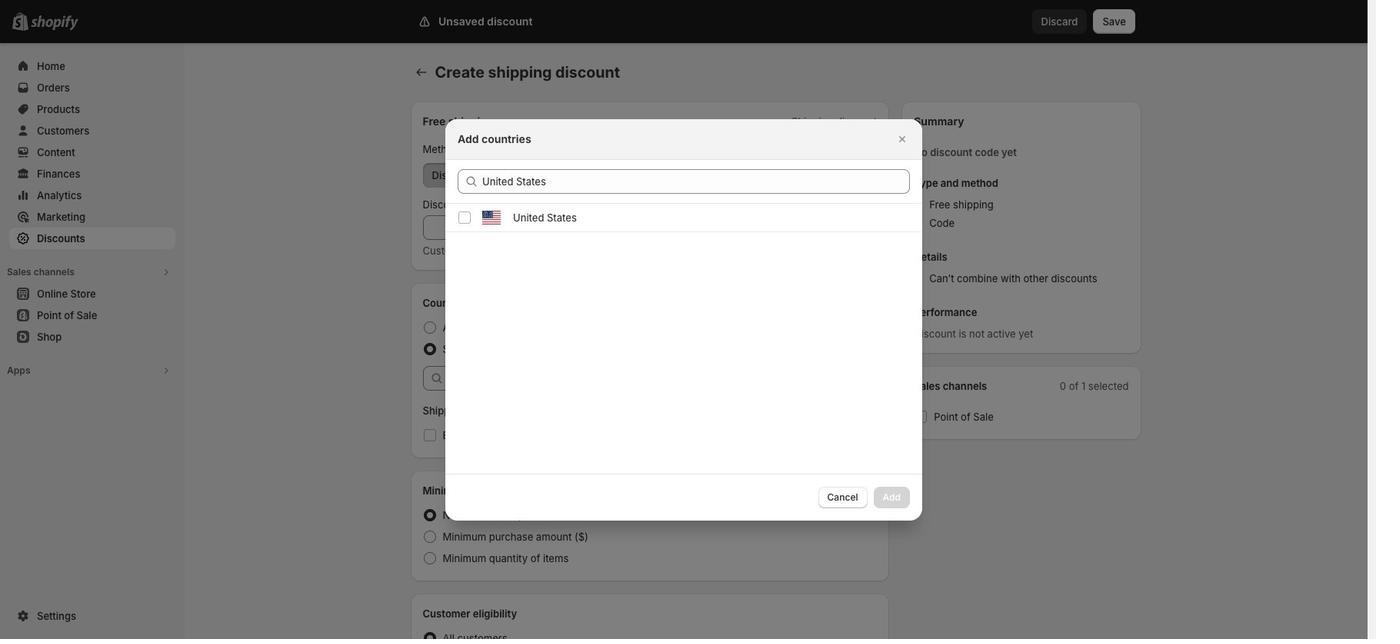 Task type: vqa. For each thing, say whether or not it's contained in the screenshot.
Point Of Sale button
no



Task type: locate. For each thing, give the bounding box(es) containing it.
dialog
[[0, 119, 1368, 520]]



Task type: describe. For each thing, give the bounding box(es) containing it.
shopify image
[[31, 15, 78, 31]]

Search countries text field
[[482, 169, 910, 193]]



